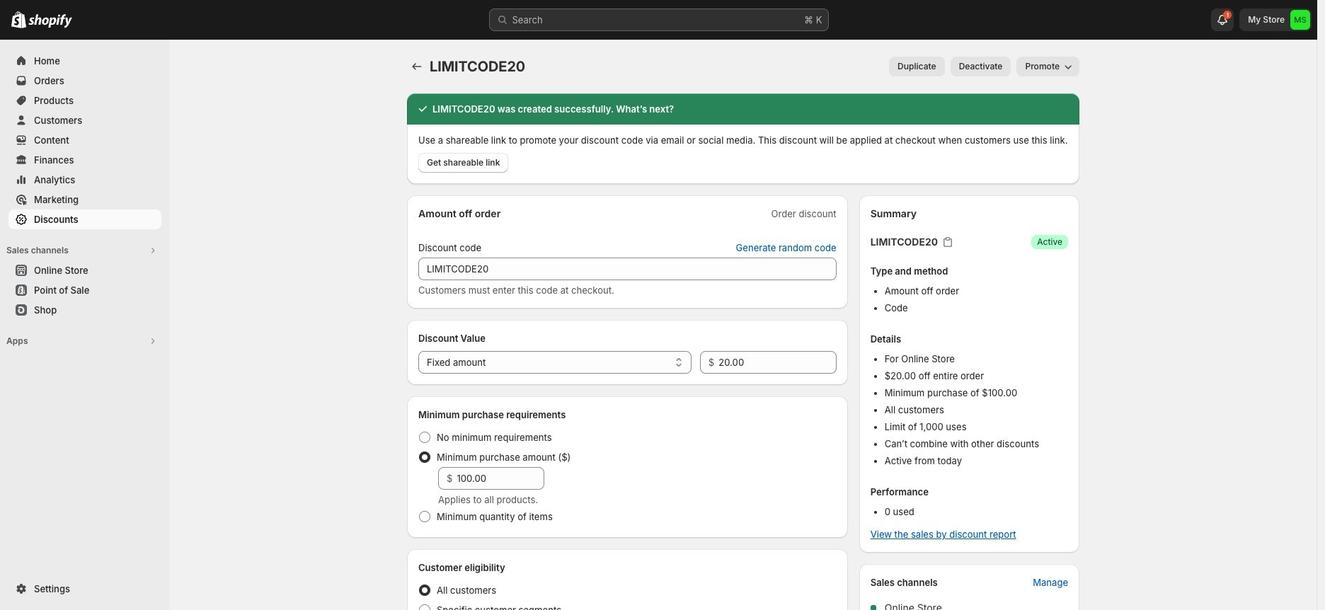 Task type: describe. For each thing, give the bounding box(es) containing it.
shopify image
[[11, 11, 26, 28]]

0.00 text field
[[719, 351, 836, 374]]

my store image
[[1290, 10, 1310, 30]]



Task type: locate. For each thing, give the bounding box(es) containing it.
None text field
[[418, 258, 836, 280]]

shopify image
[[28, 14, 72, 28]]

0.00 text field
[[457, 467, 544, 490]]



Task type: vqa. For each thing, say whether or not it's contained in the screenshot.
'0.00' text box
yes



